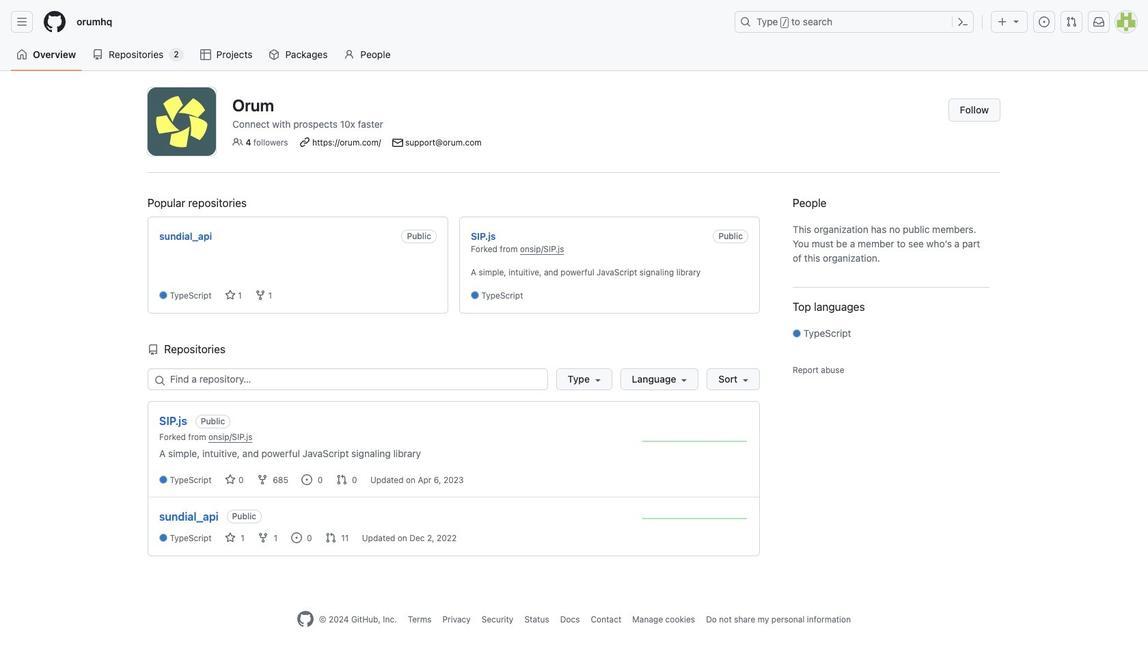 Task type: vqa. For each thing, say whether or not it's contained in the screenshot.
bottom git pull request image
yes



Task type: describe. For each thing, give the bounding box(es) containing it.
0 vertical spatial git pull request image
[[1066, 16, 1077, 27]]

repo image
[[148, 345, 159, 356]]

0 vertical spatial homepage image
[[44, 11, 66, 33]]

person image
[[344, 49, 355, 60]]

people image
[[232, 136, 243, 147]]

@orumhq image
[[148, 87, 216, 156]]

link image
[[299, 136, 310, 147]]

command palette image
[[957, 16, 968, 27]]

1 vertical spatial homepage image
[[297, 611, 314, 627]]

star image
[[225, 532, 236, 543]]

past year of activity element for the middle git pull request image
[[642, 432, 748, 455]]

plus image
[[997, 16, 1008, 27]]

issue opened image
[[1039, 16, 1050, 27]]

package image
[[269, 49, 280, 60]]

repo image
[[92, 49, 103, 60]]



Task type: locate. For each thing, give the bounding box(es) containing it.
table image
[[200, 49, 211, 60]]

1 past year of activity element from the top
[[642, 432, 748, 455]]

0 vertical spatial star image
[[225, 290, 236, 301]]

2 vertical spatial git pull request image
[[325, 532, 336, 543]]

0 vertical spatial past year of activity element
[[642, 432, 748, 455]]

triangle down image
[[1011, 16, 1022, 27]]

past year of activity image for past year of activity element corresponding to git pull request image to the bottom
[[642, 508, 748, 529]]

1 vertical spatial star image
[[225, 474, 236, 485]]

git pull request image
[[1066, 16, 1077, 27], [336, 474, 347, 485], [325, 532, 336, 543]]

1 vertical spatial past year of activity image
[[642, 508, 748, 529]]

1 vertical spatial git pull request image
[[336, 474, 347, 485]]

None search field
[[148, 369, 760, 390]]

search image
[[154, 375, 165, 386]]

past year of activity element
[[642, 432, 748, 455], [642, 508, 748, 532]]

2 past year of activity image from the top
[[642, 508, 748, 529]]

notifications image
[[1093, 16, 1104, 27]]

fork image
[[258, 532, 269, 543]]

0 vertical spatial past year of activity image
[[642, 432, 748, 452]]

mail image
[[392, 138, 403, 149]]

1 star image from the top
[[225, 290, 236, 301]]

star image
[[225, 290, 236, 301], [225, 474, 236, 485]]

past year of activity image
[[642, 432, 748, 452], [642, 508, 748, 529]]

1 vertical spatial issue opened image
[[291, 532, 302, 543]]

issue opened image
[[302, 474, 313, 485], [291, 532, 302, 543]]

issue opened image for git pull request image to the bottom
[[291, 532, 302, 543]]

2 star image from the top
[[225, 474, 236, 485]]

1 vertical spatial past year of activity element
[[642, 508, 748, 532]]

1 past year of activity image from the top
[[642, 432, 748, 452]]

1 horizontal spatial homepage image
[[297, 611, 314, 627]]

1 vertical spatial fork image
[[257, 474, 268, 485]]

past year of activity element for git pull request image to the bottom
[[642, 508, 748, 532]]

Find a repository… search field
[[148, 369, 548, 390]]

issue opened image for the middle git pull request image
[[302, 474, 313, 485]]

home image
[[16, 49, 27, 60]]

0 vertical spatial issue opened image
[[302, 474, 313, 485]]

Follow orumhq submit
[[948, 98, 1000, 122]]

0 vertical spatial fork image
[[255, 290, 266, 301]]

fork image
[[255, 290, 266, 301], [257, 474, 268, 485]]

2 past year of activity element from the top
[[642, 508, 748, 532]]

past year of activity image for past year of activity element for the middle git pull request image
[[642, 432, 748, 452]]

0 horizontal spatial homepage image
[[44, 11, 66, 33]]

homepage image
[[44, 11, 66, 33], [297, 611, 314, 627]]



